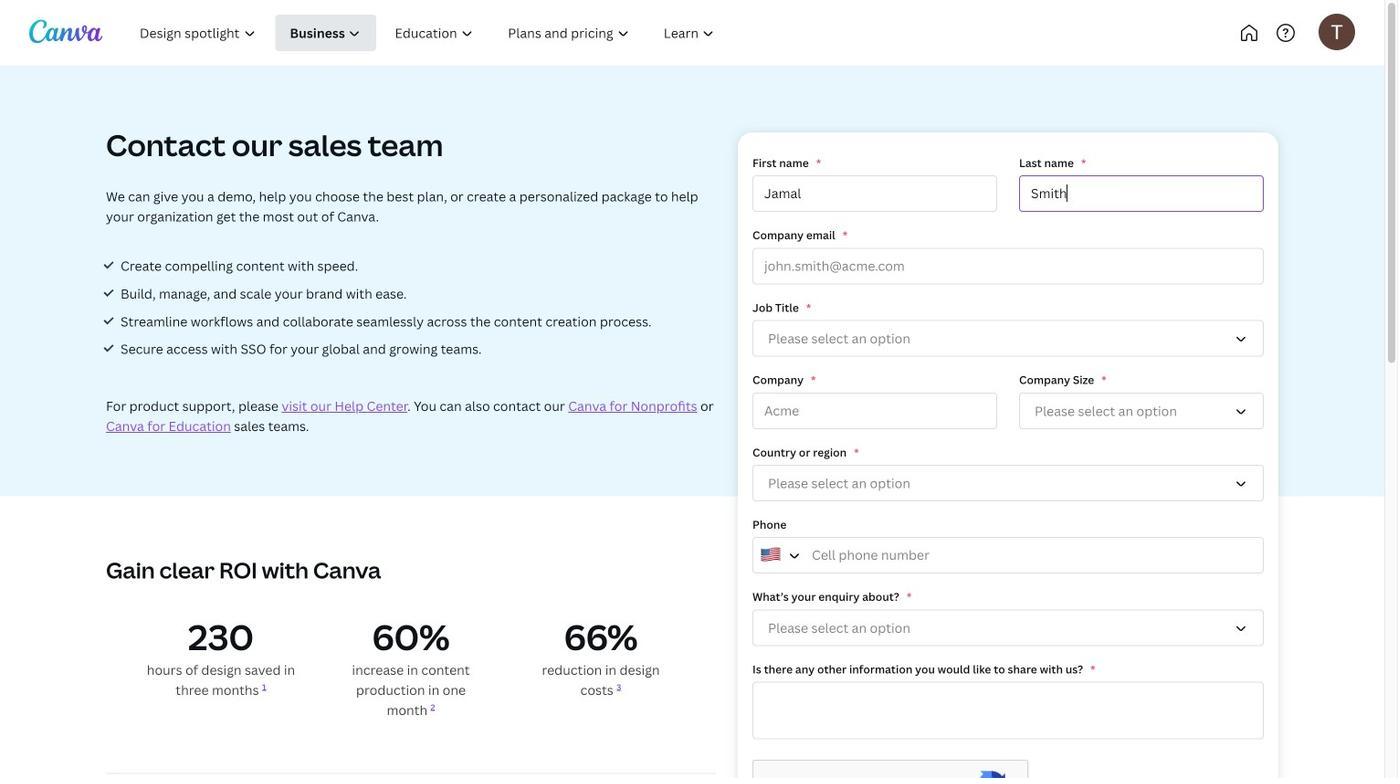 Task type: vqa. For each thing, say whether or not it's contained in the screenshot.
the rightmost Add
no



Task type: locate. For each thing, give the bounding box(es) containing it.
top level navigation element
[[124, 15, 792, 51]]

John text field
[[753, 176, 997, 212]]

Smith text field
[[1019, 176, 1264, 212]]

None text field
[[753, 682, 1264, 739]]

john.smith@acme.com text field
[[753, 248, 1264, 284]]

Cell phone number text field
[[753, 537, 1264, 574]]



Task type: describe. For each thing, give the bounding box(es) containing it.
Acme text field
[[753, 393, 997, 429]]



